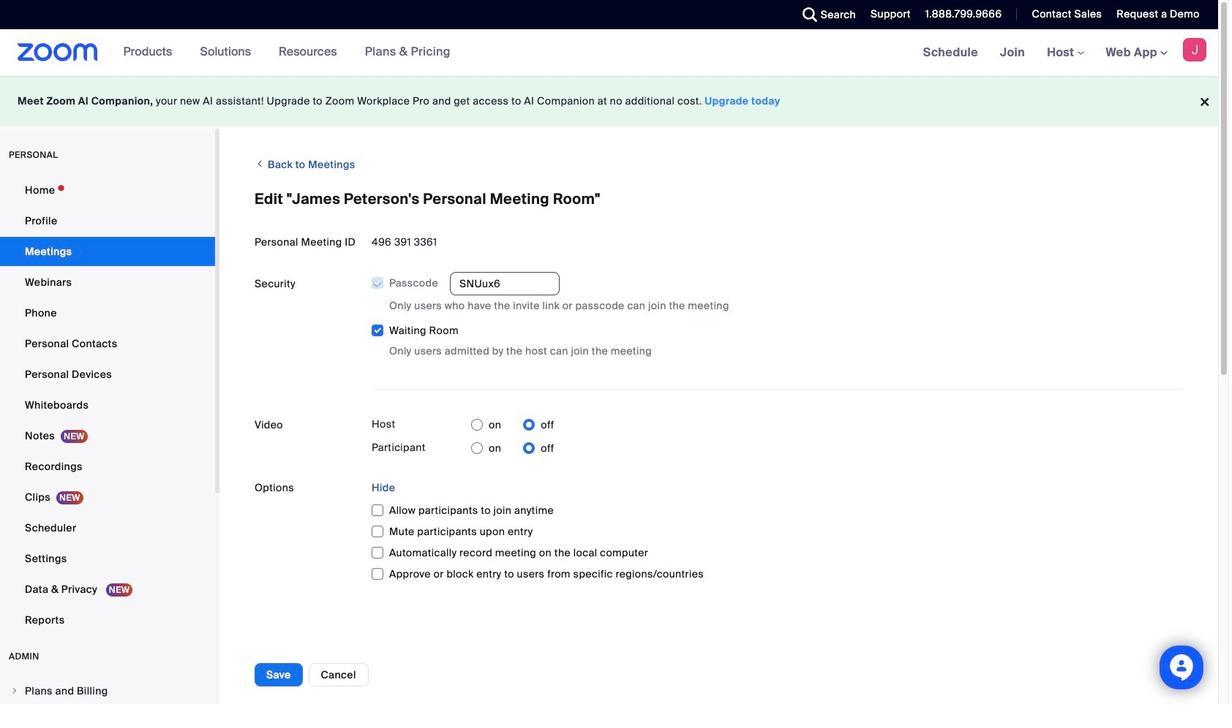 Task type: vqa. For each thing, say whether or not it's contained in the screenshot.
leftmost Sprint
no



Task type: describe. For each thing, give the bounding box(es) containing it.
meetings navigation
[[913, 29, 1219, 77]]

1 option group from the top
[[471, 414, 555, 437]]

profile picture image
[[1184, 38, 1207, 61]]

left image
[[255, 157, 265, 171]]



Task type: locate. For each thing, give the bounding box(es) containing it.
group
[[372, 272, 1184, 360]]

product information navigation
[[112, 29, 462, 76]]

menu item
[[0, 678, 215, 705]]

2 option group from the top
[[471, 437, 555, 461]]

banner
[[0, 29, 1219, 77]]

footer
[[0, 76, 1219, 127]]

zoom logo image
[[18, 43, 98, 61]]

personal menu menu
[[0, 176, 215, 637]]

right image
[[10, 687, 19, 696]]

option group
[[471, 414, 555, 437], [471, 437, 555, 461]]



